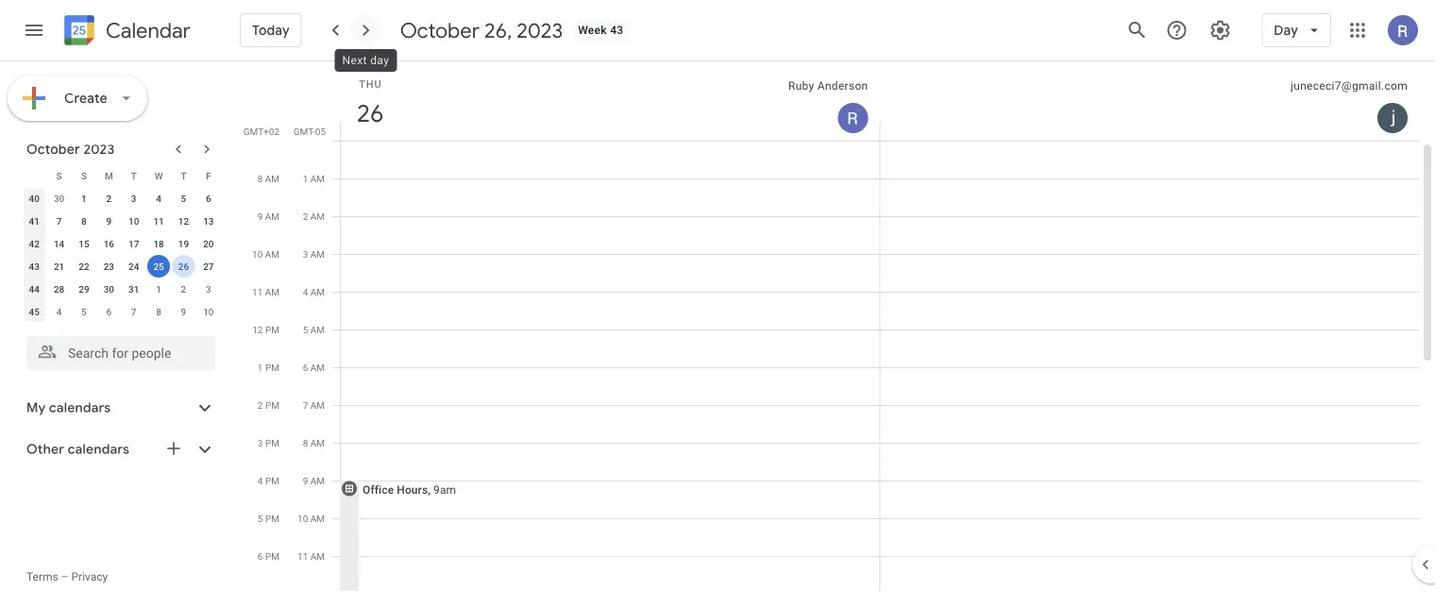 Task type: vqa. For each thing, say whether or not it's contained in the screenshot.


Task type: locate. For each thing, give the bounding box(es) containing it.
calendars
[[49, 399, 111, 416], [68, 441, 129, 458]]

0 vertical spatial 43
[[610, 24, 624, 37]]

9 am right 4 pm
[[303, 475, 325, 486]]

2 vertical spatial 7
[[303, 399, 308, 411]]

26 down thu at the left top of the page
[[355, 98, 382, 129]]

8 down gmt+02
[[257, 173, 263, 184]]

1 horizontal spatial 11
[[252, 286, 263, 297]]

thu 26
[[355, 78, 382, 129]]

29 element
[[73, 278, 95, 300]]

calendars inside dropdown button
[[49, 399, 111, 416]]

am down 5 am at bottom left
[[310, 362, 325, 373]]

7 right 2 pm
[[303, 399, 308, 411]]

november 3 element
[[197, 278, 220, 300]]

16 element
[[98, 232, 120, 255]]

my
[[26, 399, 46, 416]]

6
[[206, 193, 211, 204], [106, 306, 112, 317], [303, 362, 308, 373], [258, 551, 263, 562]]

10 am right 5 pm
[[298, 513, 325, 524]]

1 down 12 pm
[[258, 362, 263, 373]]

pm down 2 pm
[[265, 437, 280, 449]]

cell containing office hours
[[339, 141, 881, 591]]

october left 26,
[[400, 17, 480, 43]]

1 horizontal spatial 12
[[252, 324, 263, 335]]

2 up '3 am'
[[303, 211, 308, 222]]

pm for 4 pm
[[265, 475, 280, 486]]

3
[[131, 193, 136, 204], [303, 248, 308, 260], [206, 283, 211, 295], [258, 437, 263, 449]]

12 up 1 pm
[[252, 324, 263, 335]]

6 down 30 "element"
[[106, 306, 112, 317]]

4 down '3 am'
[[303, 286, 308, 297]]

gmt+02
[[243, 126, 280, 137]]

1 vertical spatial 11
[[252, 286, 263, 297]]

1 vertical spatial 26
[[178, 261, 189, 272]]

1 vertical spatial 2023
[[84, 141, 115, 158]]

26
[[355, 98, 382, 129], [178, 261, 189, 272]]

1 pm
[[258, 362, 280, 373]]

23
[[104, 261, 114, 272]]

row containing office hours
[[332, 141, 1420, 591]]

2 down 1 pm
[[258, 399, 263, 411]]

8 up 15 element in the left of the page
[[81, 215, 87, 227]]

november 7 element
[[122, 300, 145, 323]]

27
[[203, 261, 214, 272]]

1 horizontal spatial october
[[400, 17, 480, 43]]

7 down 31 element
[[131, 306, 136, 317]]

1 vertical spatial 12
[[252, 324, 263, 335]]

october up september 30 element
[[26, 141, 80, 158]]

am left '1 am'
[[265, 173, 280, 184]]

1 vertical spatial 30
[[104, 283, 114, 295]]

5 down 4 am
[[303, 324, 308, 335]]

7 pm from the top
[[265, 551, 280, 562]]

0 vertical spatial 8 am
[[257, 173, 280, 184]]

october 2023 grid
[[18, 164, 221, 323]]

20
[[203, 238, 214, 249]]

9 am left 2 am
[[257, 211, 280, 222]]

1 pm from the top
[[265, 324, 280, 335]]

4
[[156, 193, 161, 204], [303, 286, 308, 297], [56, 306, 62, 317], [258, 475, 263, 486]]

0 horizontal spatial 26
[[178, 261, 189, 272]]

other calendars button
[[4, 434, 234, 465]]

1 am
[[303, 173, 325, 184]]

11 am up 12 pm
[[252, 286, 280, 297]]

november 8 element
[[147, 300, 170, 323]]

row group
[[22, 187, 221, 323]]

10 am left '3 am'
[[252, 248, 280, 260]]

30 right 40
[[54, 193, 64, 204]]

1 horizontal spatial 11 am
[[298, 551, 325, 562]]

row group containing 40
[[22, 187, 221, 323]]

10 element
[[122, 210, 145, 232]]

11 up "18"
[[153, 215, 164, 227]]

11 am right 6 pm at the left of page
[[298, 551, 325, 562]]

s
[[56, 170, 62, 181], [81, 170, 87, 181]]

2
[[106, 193, 112, 204], [303, 211, 308, 222], [181, 283, 186, 295], [258, 399, 263, 411]]

junececi7@gmail.com column header
[[880, 61, 1420, 141]]

terms
[[26, 570, 58, 584]]

1 horizontal spatial 9 am
[[303, 475, 325, 486]]

6 down 5 pm
[[258, 551, 263, 562]]

s up september 30 element
[[56, 170, 62, 181]]

pm up 2 pm
[[265, 362, 280, 373]]

16
[[104, 238, 114, 249]]

5 am
[[303, 324, 325, 335]]

row
[[332, 141, 1420, 591], [22, 164, 221, 187], [22, 187, 221, 210], [22, 210, 221, 232], [22, 232, 221, 255], [22, 255, 221, 278], [22, 278, 221, 300], [22, 300, 221, 323]]

1 for 1 pm
[[258, 362, 263, 373]]

30 for september 30 element
[[54, 193, 64, 204]]

3 pm from the top
[[265, 399, 280, 411]]

1 for november 1 element
[[156, 283, 161, 295]]

pm up 1 pm
[[265, 324, 280, 335]]

am up '3 am'
[[310, 211, 325, 222]]

pm down 3 pm
[[265, 475, 280, 486]]

0 vertical spatial calendars
[[49, 399, 111, 416]]

2 horizontal spatial 7
[[303, 399, 308, 411]]

0 horizontal spatial 8 am
[[257, 173, 280, 184]]

calendars inside dropdown button
[[68, 441, 129, 458]]

2 vertical spatial 11
[[298, 551, 308, 562]]

22 element
[[73, 255, 95, 278]]

s left m
[[81, 170, 87, 181]]

7 am
[[303, 399, 325, 411]]

5 for november 5 element
[[81, 306, 87, 317]]

anderson
[[818, 79, 868, 93]]

october for october 26, 2023
[[400, 17, 480, 43]]

7 inside '26' grid
[[303, 399, 308, 411]]

1 up 2 am
[[303, 173, 308, 184]]

1 horizontal spatial 30
[[104, 283, 114, 295]]

11 am
[[252, 286, 280, 297], [298, 551, 325, 562]]

1 horizontal spatial t
[[181, 170, 186, 181]]

7 down september 30 element
[[56, 215, 62, 227]]

2 down 26 element
[[181, 283, 186, 295]]

next day
[[343, 54, 390, 67]]

row group inside 'october 2023' grid
[[22, 187, 221, 323]]

6 right 1 pm
[[303, 362, 308, 373]]

20 element
[[197, 232, 220, 255]]

11 up 12 pm
[[252, 286, 263, 297]]

12 inside row group
[[178, 215, 189, 227]]

0 vertical spatial 7
[[56, 215, 62, 227]]

am left 2 am
[[265, 211, 280, 222]]

0 vertical spatial 30
[[54, 193, 64, 204]]

0 horizontal spatial 11
[[153, 215, 164, 227]]

2 down m
[[106, 193, 112, 204]]

1 vertical spatial 11 am
[[298, 551, 325, 562]]

10 am
[[252, 248, 280, 260], [298, 513, 325, 524]]

row containing s
[[22, 164, 221, 187]]

0 horizontal spatial 30
[[54, 193, 64, 204]]

31
[[128, 283, 139, 295]]

1 horizontal spatial s
[[81, 170, 87, 181]]

my calendars
[[26, 399, 111, 416]]

None search field
[[0, 329, 234, 370]]

5 pm from the top
[[265, 475, 280, 486]]

3 down 2 pm
[[258, 437, 263, 449]]

pm down 1 pm
[[265, 399, 280, 411]]

pm for 5 pm
[[265, 513, 280, 524]]

12
[[178, 215, 189, 227], [252, 324, 263, 335]]

26 grid
[[242, 61, 1435, 591]]

t
[[131, 170, 137, 181], [181, 170, 186, 181]]

11 element
[[147, 210, 170, 232]]

pm for 3 pm
[[265, 437, 280, 449]]

30 down 23
[[104, 283, 114, 295]]

,
[[428, 483, 431, 496]]

5 pm
[[258, 513, 280, 524]]

6 pm from the top
[[265, 513, 280, 524]]

t right m
[[131, 170, 137, 181]]

4 for november 4 "element"
[[56, 306, 62, 317]]

f
[[206, 170, 211, 181]]

pm down 5 pm
[[265, 551, 280, 562]]

0 vertical spatial 11
[[153, 215, 164, 227]]

day
[[1274, 22, 1299, 39]]

17
[[128, 238, 139, 249]]

0 horizontal spatial 7
[[56, 215, 62, 227]]

10 right the 20 element
[[252, 248, 263, 260]]

w
[[155, 170, 163, 181]]

row containing 41
[[22, 210, 221, 232]]

1 vertical spatial 43
[[29, 261, 40, 272]]

43 right week
[[610, 24, 624, 37]]

0 vertical spatial 11 am
[[252, 286, 280, 297]]

1 horizontal spatial 2023
[[517, 17, 563, 43]]

calendar
[[106, 17, 191, 44]]

1 vertical spatial 7
[[131, 306, 136, 317]]

week
[[578, 24, 607, 37]]

1 cell from the left
[[339, 141, 881, 591]]

4 for 4 pm
[[258, 475, 263, 486]]

7
[[56, 215, 62, 227], [131, 306, 136, 317], [303, 399, 308, 411]]

pm down 4 pm
[[265, 513, 280, 524]]

other calendars
[[26, 441, 129, 458]]

2023
[[517, 17, 563, 43], [84, 141, 115, 158]]

day button
[[1262, 8, 1332, 53]]

1 vertical spatial 8 am
[[303, 437, 325, 449]]

30 inside "element"
[[104, 283, 114, 295]]

4 up 11 element on the top of page
[[156, 193, 161, 204]]

1 for 1 am
[[303, 173, 308, 184]]

13 element
[[197, 210, 220, 232]]

5 down 29 element
[[81, 306, 87, 317]]

0 vertical spatial 10 am
[[252, 248, 280, 260]]

11
[[153, 215, 164, 227], [252, 286, 263, 297], [298, 551, 308, 562]]

other
[[26, 441, 64, 458]]

office
[[363, 483, 394, 496]]

43 down 42
[[29, 261, 40, 272]]

0 horizontal spatial 43
[[29, 261, 40, 272]]

2 pm from the top
[[265, 362, 280, 373]]

0 horizontal spatial s
[[56, 170, 62, 181]]

5 for 5 pm
[[258, 513, 263, 524]]

row containing 42
[[22, 232, 221, 255]]

september 30 element
[[48, 187, 70, 210]]

cell
[[339, 141, 881, 591], [881, 141, 1420, 591]]

25 cell
[[146, 255, 171, 278]]

21 element
[[48, 255, 70, 278]]

1 horizontal spatial 7
[[131, 306, 136, 317]]

9
[[257, 211, 263, 222], [106, 215, 112, 227], [181, 306, 186, 317], [303, 475, 308, 486]]

1 vertical spatial calendars
[[68, 441, 129, 458]]

42
[[29, 238, 40, 249]]

3 up 'november 10' element
[[206, 283, 211, 295]]

25
[[153, 261, 164, 272]]

8 am
[[257, 173, 280, 184], [303, 437, 325, 449]]

5
[[181, 193, 186, 204], [81, 306, 87, 317], [303, 324, 308, 335], [258, 513, 263, 524]]

11 right 6 pm at the left of page
[[298, 551, 308, 562]]

1 vertical spatial 10 am
[[298, 513, 325, 524]]

0 horizontal spatial 9 am
[[257, 211, 280, 222]]

30 for 30 "element"
[[104, 283, 114, 295]]

0 vertical spatial october
[[400, 17, 480, 43]]

am right 6 pm at the left of page
[[310, 551, 325, 562]]

9 am
[[257, 211, 280, 222], [303, 475, 325, 486]]

30
[[54, 193, 64, 204], [104, 283, 114, 295]]

5 down 4 pm
[[258, 513, 263, 524]]

0 vertical spatial 26
[[355, 98, 382, 129]]

12 pm
[[252, 324, 280, 335]]

26 down 19 on the left of page
[[178, 261, 189, 272]]

1 vertical spatial october
[[26, 141, 80, 158]]

calendars for other calendars
[[68, 441, 129, 458]]

12 inside '26' grid
[[252, 324, 263, 335]]

2023 up m
[[84, 141, 115, 158]]

8 am down 7 am
[[303, 437, 325, 449]]

row containing 44
[[22, 278, 221, 300]]

4 down 28 element
[[56, 306, 62, 317]]

10 up the 17
[[128, 215, 139, 227]]

calendars down my calendars dropdown button
[[68, 441, 129, 458]]

8
[[257, 173, 263, 184], [81, 215, 87, 227], [156, 306, 161, 317], [303, 437, 308, 449]]

18
[[153, 238, 164, 249]]

1 horizontal spatial 8 am
[[303, 437, 325, 449]]

4 inside "element"
[[56, 306, 62, 317]]

1 down 25 cell
[[156, 283, 161, 295]]

hours
[[397, 483, 428, 496]]

november 1 element
[[147, 278, 170, 300]]

today button
[[240, 8, 302, 53]]

8 down november 1 element
[[156, 306, 161, 317]]

4 down 3 pm
[[258, 475, 263, 486]]

2023 right 26,
[[517, 17, 563, 43]]

0 horizontal spatial october
[[26, 141, 80, 158]]

3 up 4 am
[[303, 248, 308, 260]]

19
[[178, 238, 189, 249]]

0 horizontal spatial 12
[[178, 215, 189, 227]]

october
[[400, 17, 480, 43], [26, 141, 80, 158]]

1 right september 30 element
[[81, 193, 87, 204]]

11 inside 11 element
[[153, 215, 164, 227]]

8 am left '1 am'
[[257, 173, 280, 184]]

pm
[[265, 324, 280, 335], [265, 362, 280, 373], [265, 399, 280, 411], [265, 437, 280, 449], [265, 475, 280, 486], [265, 513, 280, 524], [265, 551, 280, 562]]

9 up 16 "element"
[[106, 215, 112, 227]]

1 vertical spatial 9 am
[[303, 475, 325, 486]]

0 vertical spatial 12
[[178, 215, 189, 227]]

1
[[303, 173, 308, 184], [81, 193, 87, 204], [156, 283, 161, 295], [258, 362, 263, 373]]

25, today element
[[147, 255, 170, 278]]

24 element
[[122, 255, 145, 278]]

13
[[203, 215, 214, 227]]

10 right 5 pm
[[298, 513, 308, 524]]

43
[[610, 24, 624, 37], [29, 261, 40, 272]]

1 horizontal spatial 26
[[355, 98, 382, 129]]

am down 6 am
[[310, 399, 325, 411]]

10
[[128, 215, 139, 227], [252, 248, 263, 260], [203, 306, 214, 317], [298, 513, 308, 524]]

–
[[61, 570, 69, 584]]

0 horizontal spatial t
[[131, 170, 137, 181]]

calendars up 'other calendars'
[[49, 399, 111, 416]]

4 pm from the top
[[265, 437, 280, 449]]

t right w
[[181, 170, 186, 181]]

12 up 19 on the left of page
[[178, 215, 189, 227]]

0 horizontal spatial 2023
[[84, 141, 115, 158]]

thursday, october 26 element
[[348, 92, 392, 135]]



Task type: describe. For each thing, give the bounding box(es) containing it.
17 element
[[122, 232, 145, 255]]

24
[[128, 261, 139, 272]]

november 6 element
[[98, 300, 120, 323]]

19 element
[[172, 232, 195, 255]]

3 pm
[[258, 437, 280, 449]]

0 horizontal spatial 10 am
[[252, 248, 280, 260]]

settings menu image
[[1209, 19, 1232, 42]]

31 element
[[122, 278, 145, 300]]

week 43
[[578, 24, 624, 37]]

44
[[29, 283, 40, 295]]

row containing 40
[[22, 187, 221, 210]]

3 am
[[303, 248, 325, 260]]

calendars for my calendars
[[49, 399, 111, 416]]

privacy link
[[71, 570, 108, 584]]

november 5 element
[[73, 300, 95, 323]]

6 pm
[[258, 551, 280, 562]]

45
[[29, 306, 40, 317]]

3 for november 3 element
[[206, 283, 211, 295]]

main drawer image
[[23, 19, 45, 42]]

12 for 12 pm
[[252, 324, 263, 335]]

october for october 2023
[[26, 141, 80, 158]]

6 for november 6 element
[[106, 306, 112, 317]]

28
[[54, 283, 64, 295]]

6 up '13' element
[[206, 193, 211, 204]]

0 horizontal spatial 11 am
[[252, 286, 280, 297]]

10 down november 3 element
[[203, 306, 214, 317]]

gmt-05
[[293, 126, 326, 137]]

november 9 element
[[172, 300, 195, 323]]

pm for 12 pm
[[265, 324, 280, 335]]

1 horizontal spatial 43
[[610, 24, 624, 37]]

ruby anderson
[[789, 79, 868, 93]]

m
[[105, 170, 113, 181]]

26 cell
[[171, 255, 196, 278]]

october 2023
[[26, 141, 115, 158]]

18 element
[[147, 232, 170, 255]]

3 up 10 element
[[131, 193, 136, 204]]

my calendars button
[[4, 393, 234, 423]]

7 for 7 am
[[303, 399, 308, 411]]

3 for 3 am
[[303, 248, 308, 260]]

next
[[343, 54, 367, 67]]

2 for 2 am
[[303, 211, 308, 222]]

november 2 element
[[172, 278, 195, 300]]

7 for november 7 element
[[131, 306, 136, 317]]

23 element
[[98, 255, 120, 278]]

Search for people text field
[[38, 336, 204, 370]]

office hours , 9am
[[363, 483, 456, 496]]

14 element
[[48, 232, 70, 255]]

thu
[[359, 78, 382, 90]]

4 for 4 am
[[303, 286, 308, 297]]

22
[[79, 261, 89, 272]]

november 4 element
[[48, 300, 70, 323]]

41
[[29, 215, 40, 227]]

row containing 45
[[22, 300, 221, 323]]

2 for 2 pm
[[258, 399, 263, 411]]

am up 4 am
[[310, 248, 325, 260]]

27 element
[[197, 255, 220, 278]]

row inside '26' grid
[[332, 141, 1420, 591]]

21
[[54, 261, 64, 272]]

october 26, 2023
[[400, 17, 563, 43]]

2 horizontal spatial 11
[[298, 551, 308, 562]]

5 up 12 element
[[181, 193, 186, 204]]

9am
[[434, 483, 456, 496]]

5 for 5 am
[[303, 324, 308, 335]]

terms – privacy
[[26, 570, 108, 584]]

8 right 3 pm
[[303, 437, 308, 449]]

pm for 2 pm
[[265, 399, 280, 411]]

am up 2 am
[[310, 173, 325, 184]]

26,
[[485, 17, 512, 43]]

28 element
[[48, 278, 70, 300]]

3 for 3 pm
[[258, 437, 263, 449]]

add other calendars image
[[164, 439, 183, 458]]

am down 7 am
[[310, 437, 325, 449]]

am down '3 am'
[[310, 286, 325, 297]]

6 am
[[303, 362, 325, 373]]

14
[[54, 238, 64, 249]]

am up 12 pm
[[265, 286, 280, 297]]

4 am
[[303, 286, 325, 297]]

4 pm
[[258, 475, 280, 486]]

today
[[252, 22, 290, 39]]

9 down november 2 element
[[181, 306, 186, 317]]

ruby
[[789, 79, 815, 93]]

15 element
[[73, 232, 95, 255]]

2 s from the left
[[81, 170, 87, 181]]

26 column header
[[340, 61, 881, 141]]

pm for 1 pm
[[265, 362, 280, 373]]

gmt-
[[293, 126, 315, 137]]

2 t from the left
[[181, 170, 186, 181]]

privacy
[[71, 570, 108, 584]]

am down 4 am
[[310, 324, 325, 335]]

15
[[79, 238, 89, 249]]

2 am
[[303, 211, 325, 222]]

am right 5 pm
[[310, 513, 325, 524]]

40
[[29, 193, 40, 204]]

26 element
[[172, 255, 195, 278]]

am left '3 am'
[[265, 248, 280, 260]]

calendar heading
[[102, 17, 191, 44]]

0 vertical spatial 2023
[[517, 17, 563, 43]]

9 right '13' element
[[257, 211, 263, 222]]

29
[[79, 283, 89, 295]]

create
[[64, 90, 108, 107]]

6 for 6 pm
[[258, 551, 263, 562]]

2 pm
[[258, 399, 280, 411]]

9 right 4 pm
[[303, 475, 308, 486]]

1 horizontal spatial 10 am
[[298, 513, 325, 524]]

26 inside column header
[[355, 98, 382, 129]]

create button
[[8, 76, 147, 121]]

2 cell from the left
[[881, 141, 1420, 591]]

am right 4 pm
[[310, 475, 325, 486]]

12 element
[[172, 210, 195, 232]]

1 t from the left
[[131, 170, 137, 181]]

43 inside row
[[29, 261, 40, 272]]

pm for 6 pm
[[265, 551, 280, 562]]

6 for 6 am
[[303, 362, 308, 373]]

november 10 element
[[197, 300, 220, 323]]

terms link
[[26, 570, 58, 584]]

1 s from the left
[[56, 170, 62, 181]]

day
[[371, 54, 390, 67]]

26 inside cell
[[178, 261, 189, 272]]

05
[[315, 126, 326, 137]]

row containing 43
[[22, 255, 221, 278]]

0 vertical spatial 9 am
[[257, 211, 280, 222]]

12 for 12
[[178, 215, 189, 227]]

calendar element
[[60, 11, 191, 53]]

30 element
[[98, 278, 120, 300]]

2 for november 2 element
[[181, 283, 186, 295]]

junececi7@gmail.com
[[1291, 79, 1408, 93]]



